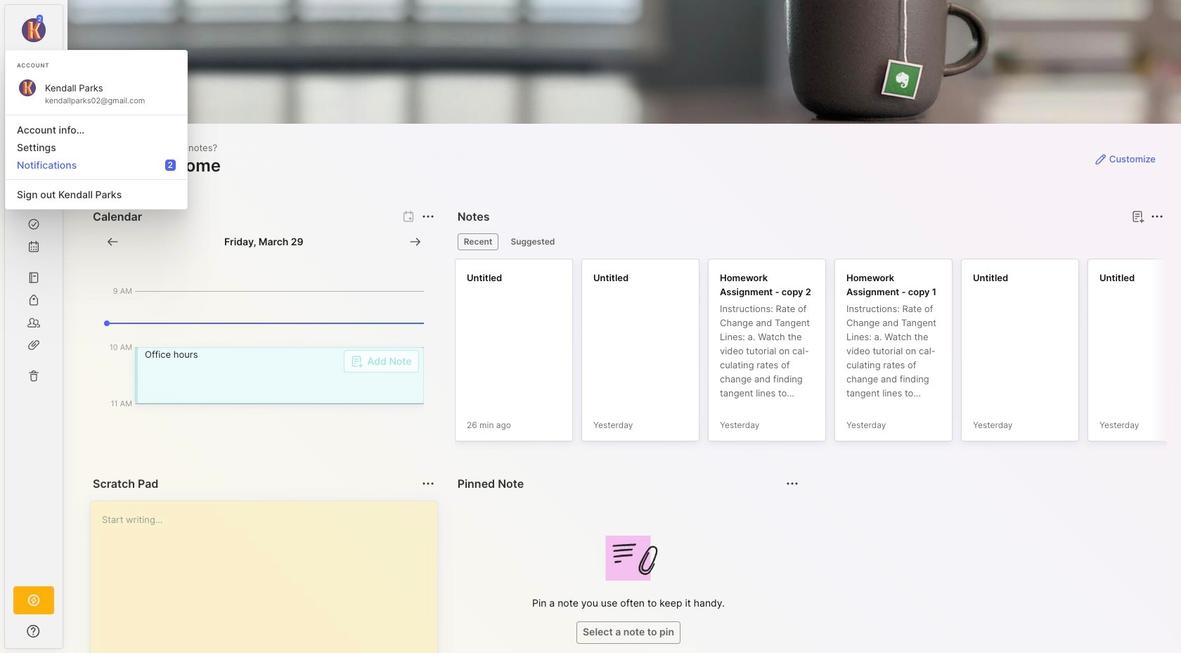 Task type: describe. For each thing, give the bounding box(es) containing it.
upgrade image
[[25, 592, 42, 609]]

1 tab from the left
[[458, 234, 499, 250]]

Choose date to view field
[[224, 235, 304, 249]]

edit search image
[[25, 70, 42, 87]]

home image
[[27, 150, 41, 164]]

Office hours Event actions field
[[135, 348, 424, 404]]

Start writing… text field
[[102, 502, 437, 654]]



Task type: locate. For each thing, give the bounding box(es) containing it.
WHAT'S NEW field
[[5, 621, 63, 643]]

Dropdown List field
[[344, 350, 419, 373]]

tab
[[458, 234, 499, 250], [505, 234, 562, 250]]

tree inside main 'element'
[[5, 137, 63, 574]]

tab list
[[458, 234, 1162, 250]]

more actions image
[[420, 208, 437, 225], [1150, 208, 1166, 225], [420, 476, 437, 492], [785, 476, 802, 492]]

Account field
[[5, 13, 63, 44]]

main element
[[0, 0, 68, 654]]

2 tab from the left
[[505, 234, 562, 250]]

tree
[[5, 137, 63, 574]]

row group
[[455, 259, 1182, 450]]

dropdown list menu
[[6, 109, 187, 203]]

1 horizontal spatial tab
[[505, 234, 562, 250]]

click to expand image
[[62, 628, 72, 644]]

0 horizontal spatial tab
[[458, 234, 499, 250]]

More actions field
[[418, 207, 438, 227], [1148, 207, 1168, 227], [418, 474, 438, 494], [783, 474, 803, 494]]



Task type: vqa. For each thing, say whether or not it's contained in the screenshot.
tab to the right
yes



